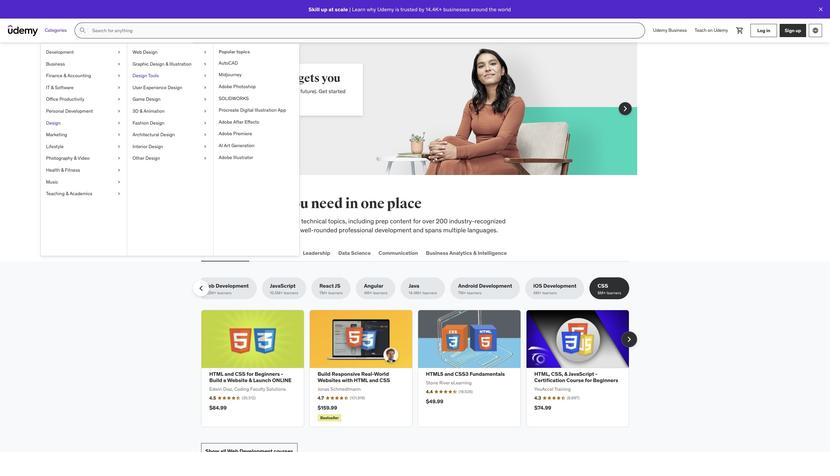 Task type: locate. For each thing, give the bounding box(es) containing it.
adobe for adobe illustrator
[[219, 154, 232, 160]]

7m+ down the react on the bottom of the page
[[320, 291, 328, 296]]

design for other
[[146, 155, 160, 161]]

1 learners from the left
[[217, 291, 232, 296]]

build left "a"
[[209, 377, 222, 384]]

design down graphic on the left
[[133, 73, 147, 79]]

future).
[[301, 88, 318, 95]]

development for personal development
[[65, 108, 93, 114]]

your down learning at the top left
[[247, 88, 257, 95]]

development inside button
[[215, 250, 248, 256]]

adobe down midjourney
[[219, 84, 232, 90]]

0 horizontal spatial your
[[247, 88, 257, 95]]

2 horizontal spatial css
[[598, 283, 609, 289]]

xsmall image for development
[[116, 49, 122, 56]]

0 horizontal spatial 7m+
[[320, 291, 328, 296]]

digital
[[240, 107, 254, 113]]

css inside html and css for beginners - build a website & launch online
[[235, 371, 246, 377]]

& left video
[[74, 155, 77, 161]]

css right 'real-'
[[380, 377, 390, 384]]

skills up "supports"
[[279, 217, 293, 225]]

build inside html and css for beginners - build a website & launch online
[[209, 377, 222, 384]]

1 horizontal spatial it
[[256, 250, 260, 256]]

15.5m+
[[270, 291, 283, 296]]

learners inside web development 12.2m+ learners
[[217, 291, 232, 296]]

& up office
[[51, 84, 54, 90]]

development inside android development 7m+ learners
[[479, 283, 512, 289]]

android development 7m+ learners
[[459, 283, 512, 296]]

0 horizontal spatial the
[[223, 195, 244, 212]]

adobe down "art"
[[219, 154, 232, 160]]

it for it & software
[[46, 84, 50, 90]]

1 your from the left
[[247, 88, 257, 95]]

data science
[[338, 250, 371, 256]]

4m+ inside angular 4m+ learners
[[364, 291, 372, 296]]

design up graphic on the left
[[143, 49, 158, 55]]

web for web design
[[133, 49, 142, 55]]

1 vertical spatial you
[[285, 195, 309, 212]]

1 vertical spatial javascript
[[569, 371, 595, 377]]

up for sign
[[796, 27, 802, 33]]

previous image
[[200, 103, 210, 114], [196, 283, 206, 294]]

1 vertical spatial previous image
[[196, 283, 206, 294]]

xsmall image inside architectural design link
[[203, 132, 208, 138]]

7m+ for react js
[[320, 291, 328, 296]]

& right 3d
[[140, 108, 143, 114]]

it up office
[[46, 84, 50, 90]]

4m+ down angular
[[364, 291, 372, 296]]

it inside "button"
[[256, 250, 260, 256]]

build inside build responsive real-world websites with html and css
[[318, 371, 331, 377]]

office
[[46, 96, 58, 102]]

xsmall image for fashion design
[[203, 120, 208, 126]]

1 7m+ from the left
[[320, 291, 328, 296]]

design up tools
[[150, 61, 165, 67]]

xsmall image
[[203, 49, 208, 56], [203, 61, 208, 67], [116, 73, 122, 79], [203, 73, 208, 79], [116, 96, 122, 103], [116, 108, 122, 115], [203, 108, 208, 115], [116, 120, 122, 126], [203, 120, 208, 126], [116, 132, 122, 138], [203, 132, 208, 138], [116, 155, 122, 162], [203, 155, 208, 162], [116, 179, 122, 185]]

illustration down web design link
[[170, 61, 192, 67]]

200
[[436, 217, 448, 225]]

0 horizontal spatial css
[[235, 371, 246, 377]]

css,
[[552, 371, 564, 377]]

0 horizontal spatial html
[[209, 371, 224, 377]]

0 horizontal spatial up
[[321, 6, 328, 13]]

health & fitness link
[[41, 164, 127, 176]]

business up the finance
[[46, 61, 65, 67]]

illustration down solidworks link at the top left
[[255, 107, 277, 113]]

for right course
[[585, 377, 592, 384]]

adobe photoshop link
[[214, 81, 299, 93]]

html5
[[426, 371, 444, 377]]

1 horizontal spatial 4m+
[[534, 291, 542, 296]]

0 vertical spatial up
[[321, 6, 328, 13]]

learn
[[352, 6, 366, 13]]

4m+ inside ios development 4m+ learners
[[534, 291, 542, 296]]

css right "a"
[[235, 371, 246, 377]]

& right the css,
[[565, 371, 568, 377]]

you inside 'learning that gets you skills for your present (and your future). get started with us.'
[[322, 71, 341, 85]]

skills
[[247, 195, 282, 212], [279, 217, 293, 225]]

adobe inside "link"
[[219, 154, 232, 160]]

log
[[758, 27, 766, 33]]

by
[[419, 6, 425, 13]]

beginners right course
[[593, 377, 619, 384]]

it & software
[[46, 84, 74, 90]]

business left teach
[[669, 27, 687, 33]]

topics
[[236, 49, 250, 55]]

0 vertical spatial in
[[767, 27, 771, 33]]

and inside build responsive real-world websites with html and css
[[369, 377, 379, 384]]

javascript inside html, css, & javascript - certification course for beginners
[[569, 371, 595, 377]]

for up us.
[[239, 88, 245, 95]]

4m+ down the ios
[[534, 291, 542, 296]]

& left launch
[[249, 377, 252, 384]]

sign up link
[[780, 24, 807, 37]]

adobe down procreate
[[219, 119, 232, 125]]

development for web development 12.2m+ learners
[[216, 283, 249, 289]]

well-
[[300, 226, 314, 234]]

xsmall image for design tools
[[203, 73, 208, 79]]

learners inside angular 4m+ learners
[[373, 291, 388, 296]]

6 learners from the left
[[467, 291, 482, 296]]

responsive
[[332, 371, 360, 377]]

next image
[[620, 103, 631, 114], [624, 334, 635, 345]]

graphic design & illustration
[[133, 61, 192, 67]]

javascript right the css,
[[569, 371, 595, 377]]

xsmall image inside teaching & academics link
[[116, 191, 122, 197]]

xsmall image for web design
[[203, 49, 208, 56]]

xsmall image for marketing
[[116, 132, 122, 138]]

3 learners from the left
[[329, 291, 343, 296]]

xsmall image
[[116, 49, 122, 56], [116, 61, 122, 67], [116, 84, 122, 91], [203, 84, 208, 91], [203, 96, 208, 103], [116, 143, 122, 150], [203, 143, 208, 150], [116, 167, 122, 174], [116, 191, 122, 197]]

xsmall image for design
[[116, 120, 122, 126]]

photoshop
[[233, 84, 256, 90]]

1 vertical spatial up
[[796, 27, 802, 33]]

user experience design link
[[127, 82, 213, 94]]

1 vertical spatial business
[[46, 61, 65, 67]]

web inside button
[[202, 250, 214, 256]]

1 horizontal spatial in
[[767, 27, 771, 33]]

design down architectural design
[[149, 143, 163, 149]]

|
[[350, 6, 351, 13]]

development right the android
[[479, 283, 512, 289]]

you up started at the left of page
[[322, 71, 341, 85]]

adobe for adobe photoshop
[[219, 84, 232, 90]]

with down skills
[[225, 95, 235, 102]]

0 vertical spatial skills
[[247, 195, 282, 212]]

design tools element
[[213, 44, 299, 256]]

1 vertical spatial next image
[[624, 334, 635, 345]]

popular
[[219, 49, 236, 55]]

- right launch
[[281, 371, 283, 377]]

carousel element
[[193, 42, 637, 175], [201, 310, 637, 427]]

xsmall image inside 3d & animation link
[[203, 108, 208, 115]]

adobe
[[219, 84, 232, 90], [219, 119, 232, 125], [219, 131, 232, 137], [219, 154, 232, 160]]

0 horizontal spatial build
[[209, 377, 222, 384]]

2 vertical spatial business
[[426, 250, 449, 256]]

- inside html, css, & javascript - certification course for beginners
[[596, 371, 598, 377]]

& inside html, css, & javascript - certification course for beginners
[[565, 371, 568, 377]]

xsmall image inside other design link
[[203, 155, 208, 162]]

xsmall image inside it & software 'link'
[[116, 84, 122, 91]]

around
[[471, 6, 488, 13]]

music link
[[41, 176, 127, 188]]

5 learners from the left
[[423, 291, 437, 296]]

business down spans
[[426, 250, 449, 256]]

html left "world" in the bottom of the page
[[354, 377, 368, 384]]

development down office productivity link
[[65, 108, 93, 114]]

build left responsive
[[318, 371, 331, 377]]

0 horizontal spatial 4m+
[[364, 291, 372, 296]]

4 adobe from the top
[[219, 154, 232, 160]]

learners inside java 14.4m+ learners
[[423, 291, 437, 296]]

1 4m+ from the left
[[364, 291, 372, 296]]

7m+ down the android
[[459, 291, 467, 296]]

it certifications
[[256, 250, 295, 256]]

experience
[[143, 84, 167, 90]]

development inside ios development 4m+ learners
[[544, 283, 577, 289]]

with right websites
[[342, 377, 353, 384]]

0 vertical spatial business
[[669, 27, 687, 33]]

xsmall image for finance & accounting
[[116, 73, 122, 79]]

1 horizontal spatial html
[[354, 377, 368, 384]]

0 horizontal spatial with
[[225, 95, 235, 102]]

xsmall image for 3d & animation
[[203, 108, 208, 115]]

the
[[489, 6, 497, 13], [223, 195, 244, 212]]

& right analytics
[[473, 250, 477, 256]]

up left at
[[321, 6, 328, 13]]

2 horizontal spatial udemy
[[714, 27, 729, 33]]

teach on udemy link
[[691, 23, 732, 38]]

build
[[318, 371, 331, 377], [209, 377, 222, 384]]

& right the finance
[[64, 73, 66, 79]]

1 horizontal spatial beginners
[[593, 377, 619, 384]]

1 vertical spatial with
[[342, 377, 353, 384]]

1 vertical spatial web
[[202, 250, 214, 256]]

xsmall image inside user experience design link
[[203, 84, 208, 91]]

html left website
[[209, 371, 224, 377]]

carousel element containing html and css for beginners - build a website & launch online
[[201, 310, 637, 427]]

1 vertical spatial illustration
[[255, 107, 277, 113]]

to
[[294, 217, 300, 225]]

0 vertical spatial web
[[133, 49, 142, 55]]

get
[[319, 88, 328, 95]]

development down certifications,
[[215, 250, 248, 256]]

business analytics & intelligence button
[[425, 245, 508, 261]]

0 vertical spatial previous image
[[200, 103, 210, 114]]

your right (and on the left top of page
[[289, 88, 299, 95]]

0 vertical spatial javascript
[[270, 283, 296, 289]]

business inside button
[[426, 250, 449, 256]]

up right sign
[[796, 27, 802, 33]]

0 vertical spatial you
[[322, 71, 341, 85]]

close image
[[818, 6, 825, 13]]

xsmall image inside development link
[[116, 49, 122, 56]]

it certifications button
[[255, 245, 296, 261]]

you
[[322, 71, 341, 85], [285, 195, 309, 212]]

design up animation
[[146, 96, 161, 102]]

xsmall image inside the marketing link
[[116, 132, 122, 138]]

xsmall image inside 'music' link
[[116, 179, 122, 185]]

xsmall image for game design
[[203, 96, 208, 103]]

7 learners from the left
[[543, 291, 557, 296]]

2 learners from the left
[[284, 291, 298, 296]]

1 horizontal spatial business
[[426, 250, 449, 256]]

4 learners from the left
[[373, 291, 388, 296]]

languages.
[[468, 226, 498, 234]]

1 horizontal spatial udemy
[[654, 27, 668, 33]]

javascript inside javascript 15.5m+ learners
[[270, 283, 296, 289]]

finance & accounting
[[46, 73, 91, 79]]

autocad link
[[214, 57, 299, 69]]

it left certifications
[[256, 250, 260, 256]]

1 vertical spatial it
[[256, 250, 260, 256]]

academics
[[70, 191, 92, 197]]

with inside build responsive real-world websites with html and css
[[342, 377, 353, 384]]

0 vertical spatial the
[[489, 6, 497, 13]]

all
[[201, 195, 221, 212]]

xsmall image inside lifestyle link
[[116, 143, 122, 150]]

xsmall image inside "design tools" link
[[203, 73, 208, 79]]

xsmall image inside personal development link
[[116, 108, 122, 115]]

0 horizontal spatial business
[[46, 61, 65, 67]]

0 horizontal spatial you
[[285, 195, 309, 212]]

xsmall image for interior design
[[203, 143, 208, 150]]

development for ios development 4m+ learners
[[544, 283, 577, 289]]

certifications
[[261, 250, 295, 256]]

categories button
[[41, 23, 71, 38]]

html and css for beginners - build a website & launch online
[[209, 371, 292, 384]]

1 horizontal spatial javascript
[[569, 371, 595, 377]]

1 horizontal spatial build
[[318, 371, 331, 377]]

topics,
[[328, 217, 347, 225]]

7m+ inside android development 7m+ learners
[[459, 291, 467, 296]]

xsmall image inside the health & fitness link
[[116, 167, 122, 174]]

0 horizontal spatial -
[[281, 371, 283, 377]]

1 horizontal spatial -
[[596, 371, 598, 377]]

0 horizontal spatial it
[[46, 84, 50, 90]]

for left over
[[413, 217, 421, 225]]

productivity
[[59, 96, 84, 102]]

0 horizontal spatial javascript
[[270, 283, 296, 289]]

1 vertical spatial skills
[[279, 217, 293, 225]]

design down interior design
[[146, 155, 160, 161]]

0 vertical spatial carousel element
[[193, 42, 637, 175]]

xsmall image inside game design link
[[203, 96, 208, 103]]

design for interior
[[149, 143, 163, 149]]

design
[[143, 49, 158, 55], [150, 61, 165, 67], [133, 73, 147, 79], [168, 84, 182, 90], [146, 96, 161, 102], [46, 120, 61, 126], [150, 120, 165, 126], [160, 132, 175, 138], [149, 143, 163, 149], [146, 155, 160, 161]]

& inside 'link'
[[51, 84, 54, 90]]

design down fashion design link
[[160, 132, 175, 138]]

2 4m+ from the left
[[534, 291, 542, 296]]

1 horizontal spatial you
[[322, 71, 341, 85]]

teach
[[695, 27, 707, 33]]

xsmall image inside "business" link
[[116, 61, 122, 67]]

2 7m+ from the left
[[459, 291, 467, 296]]

submit search image
[[79, 27, 87, 34]]

xsmall image inside web design link
[[203, 49, 208, 56]]

xsmall image inside interior design link
[[203, 143, 208, 150]]

design down animation
[[150, 120, 165, 126]]

udemy image
[[8, 25, 38, 36]]

- inside html and css for beginners - build a website & launch online
[[281, 371, 283, 377]]

development inside web development 12.2m+ learners
[[216, 283, 249, 289]]

accounting
[[67, 73, 91, 79]]

learners inside javascript 15.5m+ learners
[[284, 291, 298, 296]]

1 horizontal spatial with
[[342, 377, 353, 384]]

& down web design link
[[166, 61, 169, 67]]

web up graphic on the left
[[133, 49, 142, 55]]

xsmall image for graphic design & illustration
[[203, 61, 208, 67]]

choose a language image
[[813, 27, 819, 34]]

in right log
[[767, 27, 771, 33]]

fitness
[[65, 167, 80, 173]]

css up 9m+
[[598, 283, 609, 289]]

& right health
[[61, 167, 64, 173]]

finance
[[46, 73, 62, 79]]

the left world
[[489, 6, 497, 13]]

you up to
[[285, 195, 309, 212]]

with inside 'learning that gets you skills for your present (and your future). get started with us.'
[[225, 95, 235, 102]]

1 horizontal spatial up
[[796, 27, 802, 33]]

web up 12.2m+
[[203, 283, 215, 289]]

2 adobe from the top
[[219, 119, 232, 125]]

1 - from the left
[[281, 371, 283, 377]]

2 vertical spatial web
[[203, 283, 215, 289]]

development for android development 7m+ learners
[[479, 283, 512, 289]]

xsmall image for other design
[[203, 155, 208, 162]]

the up critical at the left top of the page
[[223, 195, 244, 212]]

css inside build responsive real-world websites with html and css
[[380, 377, 390, 384]]

0 vertical spatial with
[[225, 95, 235, 102]]

up inside sign up link
[[796, 27, 802, 33]]

solidworks
[[219, 95, 249, 101]]

launch
[[253, 377, 271, 384]]

leadership
[[303, 250, 331, 256]]

in
[[767, 27, 771, 33], [346, 195, 358, 212]]

0 horizontal spatial illustration
[[170, 61, 192, 67]]

effects
[[245, 119, 259, 125]]

teaching
[[46, 191, 65, 197]]

html, css, & javascript - certification course for beginners link
[[535, 371, 619, 384]]

and inside html and css for beginners - build a website & launch online
[[225, 371, 234, 377]]

animation
[[144, 108, 165, 114]]

xsmall image inside photography & video link
[[116, 155, 122, 162]]

skills up 'workplace'
[[247, 195, 282, 212]]

1 vertical spatial carousel element
[[201, 310, 637, 427]]

9m+
[[598, 291, 606, 296]]

ai
[[219, 143, 223, 149]]

is
[[396, 6, 399, 13]]

css inside css 9m+ learners
[[598, 283, 609, 289]]

3 adobe from the top
[[219, 131, 232, 137]]

design for architectural
[[160, 132, 175, 138]]

adobe up "art"
[[219, 131, 232, 137]]

xsmall image inside graphic design & illustration link
[[203, 61, 208, 67]]

1 horizontal spatial css
[[380, 377, 390, 384]]

xsmall image inside finance & accounting link
[[116, 73, 122, 79]]

0 vertical spatial it
[[46, 84, 50, 90]]

online
[[272, 377, 292, 384]]

graphic design & illustration link
[[127, 58, 213, 70]]

website
[[227, 377, 248, 384]]

web down certifications,
[[202, 250, 214, 256]]

- right course
[[596, 371, 598, 377]]

xsmall image for user experience design
[[203, 84, 208, 91]]

music
[[46, 179, 58, 185]]

it inside 'link'
[[46, 84, 50, 90]]

1 horizontal spatial your
[[289, 88, 299, 95]]

xsmall image inside design link
[[116, 120, 122, 126]]

in up including
[[346, 195, 358, 212]]

0 horizontal spatial beginners
[[255, 371, 280, 377]]

0 vertical spatial illustration
[[170, 61, 192, 67]]

development up 12.2m+
[[216, 283, 249, 289]]

build responsive real-world websites with html and css link
[[318, 371, 390, 384]]

beginners right website
[[255, 371, 280, 377]]

interior design link
[[127, 141, 213, 153]]

development right the ios
[[544, 283, 577, 289]]

skills inside covering critical workplace skills to technical topics, including prep content for over 200 industry-recognized certifications, our catalog supports well-rounded professional development and spans multiple languages.
[[279, 217, 293, 225]]

4m+
[[364, 291, 372, 296], [534, 291, 542, 296]]

solidworks link
[[214, 93, 299, 105]]

1 horizontal spatial illustration
[[255, 107, 277, 113]]

covering
[[201, 217, 226, 225]]

ios
[[534, 283, 543, 289]]

0 horizontal spatial in
[[346, 195, 358, 212]]

8 learners from the left
[[607, 291, 622, 296]]

react js 7m+ learners
[[320, 283, 343, 296]]

web design link
[[127, 46, 213, 58]]

javascript up the 15.5m+
[[270, 283, 296, 289]]

1 horizontal spatial 7m+
[[459, 291, 467, 296]]

web
[[133, 49, 142, 55], [202, 250, 214, 256], [203, 283, 215, 289]]

design tools link
[[127, 70, 213, 82]]

started
[[329, 88, 346, 95]]

1 adobe from the top
[[219, 84, 232, 90]]

Search for anything text field
[[91, 25, 637, 36]]

other
[[133, 155, 144, 161]]

xsmall image inside fashion design link
[[203, 120, 208, 126]]

xsmall image inside office productivity link
[[116, 96, 122, 103]]

for right "a"
[[247, 371, 254, 377]]

7m+ inside react js 7m+ learners
[[320, 291, 328, 296]]

2 - from the left
[[596, 371, 598, 377]]

business for business analytics & intelligence
[[426, 250, 449, 256]]

fashion design link
[[127, 117, 213, 129]]

0 vertical spatial next image
[[620, 103, 631, 114]]



Task type: vqa. For each thing, say whether or not it's contained in the screenshot.
4
no



Task type: describe. For each thing, give the bounding box(es) containing it.
learners inside css 9m+ learners
[[607, 291, 622, 296]]

generation
[[232, 143, 255, 149]]

analytics
[[450, 250, 472, 256]]

art
[[224, 143, 230, 149]]

illustrator
[[233, 154, 253, 160]]

personal development
[[46, 108, 93, 114]]

sign
[[785, 27, 795, 33]]

14.4m+
[[409, 291, 422, 296]]

fundamentals
[[470, 371, 505, 377]]

css3
[[455, 371, 469, 377]]

photography
[[46, 155, 73, 161]]

workplace
[[248, 217, 277, 225]]

web design
[[133, 49, 158, 55]]

1 vertical spatial the
[[223, 195, 244, 212]]

world
[[374, 371, 389, 377]]

game design link
[[127, 94, 213, 105]]

scale
[[335, 6, 348, 13]]

technical
[[301, 217, 327, 225]]

procreate digital illustration app
[[219, 107, 286, 113]]

data
[[338, 250, 350, 256]]

adobe illustrator link
[[214, 152, 299, 164]]

log in
[[758, 27, 771, 33]]

xsmall image for architectural design
[[203, 132, 208, 138]]

learners inside react js 7m+ learners
[[329, 291, 343, 296]]

rounded
[[314, 226, 338, 234]]

health & fitness
[[46, 167, 80, 173]]

development
[[375, 226, 412, 234]]

lifestyle
[[46, 143, 64, 149]]

you for gets
[[322, 71, 341, 85]]

all the skills you need in one place
[[201, 195, 422, 212]]

2 horizontal spatial business
[[669, 27, 687, 33]]

adobe for adobe after effects
[[219, 119, 232, 125]]

adobe premiere link
[[214, 128, 299, 140]]

& right teaching
[[66, 191, 69, 197]]

adobe for adobe premiere
[[219, 131, 232, 137]]

teaching & academics
[[46, 191, 92, 197]]

learning
[[225, 71, 273, 85]]

data science button
[[337, 245, 372, 261]]

us.
[[236, 95, 243, 102]]

angular 4m+ learners
[[364, 283, 388, 296]]

marketing link
[[41, 129, 127, 141]]

our
[[241, 226, 250, 234]]

udemy inside 'udemy business' link
[[654, 27, 668, 33]]

supports
[[274, 226, 299, 234]]

personal
[[46, 108, 64, 114]]

xsmall image for teaching & academics
[[116, 191, 122, 197]]

why
[[367, 6, 376, 13]]

design link
[[41, 117, 127, 129]]

multiple
[[444, 226, 466, 234]]

html inside build responsive real-world websites with html and css
[[354, 377, 368, 384]]

design for graphic
[[150, 61, 165, 67]]

world
[[498, 6, 511, 13]]

3d & animation link
[[127, 105, 213, 117]]

html inside html and css for beginners - build a website & launch online
[[209, 371, 224, 377]]

ai art generation
[[219, 143, 255, 149]]

photography & video link
[[41, 153, 127, 164]]

that
[[275, 71, 296, 85]]

gets
[[298, 71, 320, 85]]

java 14.4m+ learners
[[409, 283, 437, 296]]

build responsive real-world websites with html and css
[[318, 371, 390, 384]]

xsmall image for photography & video
[[116, 155, 122, 162]]

place
[[387, 195, 422, 212]]

html,
[[535, 371, 550, 377]]

development down categories dropdown button
[[46, 49, 74, 55]]

xsmall image for it & software
[[116, 84, 122, 91]]

for inside covering critical workplace skills to technical topics, including prep content for over 200 industry-recognized certifications, our catalog supports well-rounded professional development and spans multiple languages.
[[413, 217, 421, 225]]

7m+ for android development
[[459, 291, 467, 296]]

need
[[311, 195, 343, 212]]

udemy business
[[654, 27, 687, 33]]

& inside html and css for beginners - build a website & launch online
[[249, 377, 252, 384]]

office productivity
[[46, 96, 84, 102]]

business link
[[41, 58, 127, 70]]

course
[[567, 377, 584, 384]]

for inside 'learning that gets you skills for your present (and your future). get started with us.'
[[239, 88, 245, 95]]

0 horizontal spatial udemy
[[378, 6, 394, 13]]

javascript 15.5m+ learners
[[270, 283, 298, 296]]

14.4k+
[[426, 6, 442, 13]]

business for business
[[46, 61, 65, 67]]

for inside html and css for beginners - build a website & launch online
[[247, 371, 254, 377]]

design down personal
[[46, 120, 61, 126]]

carousel element containing learning that gets you
[[193, 42, 637, 175]]

procreate
[[219, 107, 239, 113]]

covering critical workplace skills to technical topics, including prep content for over 200 industry-recognized certifications, our catalog supports well-rounded professional development and spans multiple languages.
[[201, 217, 506, 234]]

1 vertical spatial in
[[346, 195, 358, 212]]

log in link
[[751, 24, 778, 37]]

illustration inside 'design tools' element
[[255, 107, 277, 113]]

topic filters element
[[193, 278, 630, 299]]

html5 and css3 fundamentals
[[426, 371, 505, 377]]

html, css, & javascript - certification course for beginners
[[535, 371, 619, 384]]

web inside web development 12.2m+ learners
[[203, 283, 215, 289]]

one
[[361, 195, 385, 212]]

up for skill
[[321, 6, 328, 13]]

fashion
[[133, 120, 149, 126]]

beginners inside html, css, & javascript - certification course for beginners
[[593, 377, 619, 384]]

previous image inside the topic filters element
[[196, 283, 206, 294]]

office productivity link
[[41, 94, 127, 105]]

xsmall image for lifestyle
[[116, 143, 122, 150]]

learners inside ios development 4m+ learners
[[543, 291, 557, 296]]

xsmall image for personal development
[[116, 108, 122, 115]]

web development button
[[201, 245, 249, 261]]

present
[[258, 88, 276, 95]]

web for web development
[[202, 250, 214, 256]]

adobe premiere
[[219, 131, 252, 137]]

design for fashion
[[150, 120, 165, 126]]

tools
[[148, 73, 159, 79]]

learners inside android development 7m+ learners
[[467, 291, 482, 296]]

web development 12.2m+ learners
[[203, 283, 249, 296]]

and inside covering critical workplace skills to technical topics, including prep content for over 200 industry-recognized certifications, our catalog supports well-rounded professional development and spans multiple languages.
[[413, 226, 424, 234]]

xsmall image for health & fitness
[[116, 167, 122, 174]]

udemy business link
[[650, 23, 691, 38]]

it for it certifications
[[256, 250, 260, 256]]

software
[[55, 84, 74, 90]]

java
[[409, 283, 420, 289]]

design for web
[[143, 49, 158, 55]]

xsmall image for business
[[116, 61, 122, 67]]

user
[[133, 84, 142, 90]]

design down "design tools" link
[[168, 84, 182, 90]]

graphic
[[133, 61, 149, 67]]

procreate digital illustration app link
[[214, 105, 299, 116]]

communication button
[[378, 245, 420, 261]]

shopping cart with 0 items image
[[736, 27, 744, 34]]

for inside html, css, & javascript - certification course for beginners
[[585, 377, 592, 384]]

after
[[233, 119, 244, 125]]

design for game
[[146, 96, 161, 102]]

game
[[133, 96, 145, 102]]

xsmall image for office productivity
[[116, 96, 122, 103]]

2 your from the left
[[289, 88, 299, 95]]

fashion design
[[133, 120, 165, 126]]

you for skills
[[285, 195, 309, 212]]

js
[[335, 283, 341, 289]]

development for web development
[[215, 250, 248, 256]]

lifestyle link
[[41, 141, 127, 153]]

xsmall image for music
[[116, 179, 122, 185]]

udemy inside teach on udemy "link"
[[714, 27, 729, 33]]

design tools
[[133, 73, 159, 79]]

& inside button
[[473, 250, 477, 256]]

beginners inside html and css for beginners - build a website & launch online
[[255, 371, 280, 377]]

(and
[[278, 88, 288, 95]]

1 horizontal spatial the
[[489, 6, 497, 13]]



